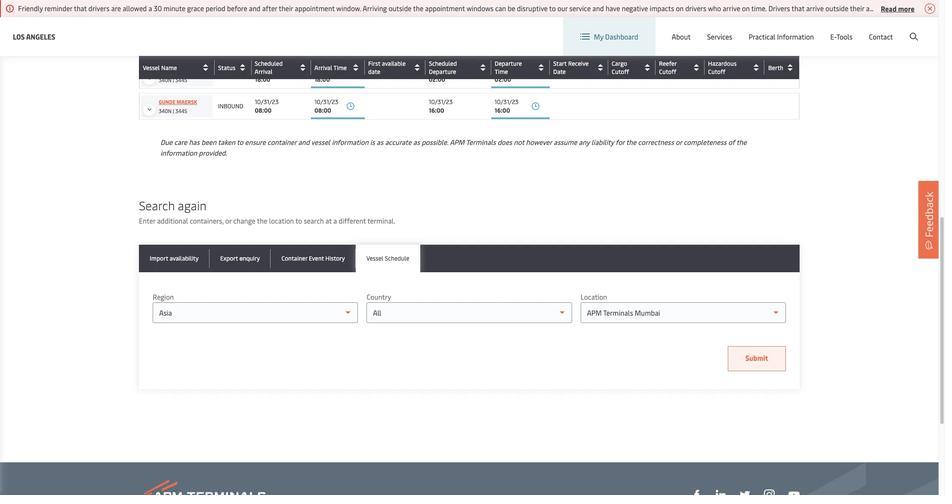 Task type: describe. For each thing, give the bounding box(es) containing it.
340n for gunde maersk 340n | 344s
[[159, 108, 172, 115]]

cargo cutoff button
[[612, 59, 654, 76]]

| for gunde
[[173, 108, 174, 115]]

submit button
[[728, 347, 787, 372]]

1 arrive from the left
[[723, 3, 741, 13]]

341n
[[159, 9, 170, 16]]

the inside "search again enter additional containers, or change the location to search at a different terminal."
[[257, 216, 268, 226]]

switch location
[[697, 25, 746, 34]]

2 10/31/23 16:00 from the left
[[495, 98, 519, 115]]

0 horizontal spatial location
[[581, 292, 608, 302]]

arrival inside 'scheduled arrival'
[[255, 68, 273, 76]]

arrival time
[[315, 64, 347, 72]]

any
[[579, 137, 590, 147]]

2 horizontal spatial and
[[593, 3, 605, 13]]

vessel for vessel name
[[143, 64, 160, 72]]

1 their from the left
[[279, 3, 293, 13]]

been
[[201, 137, 217, 147]]

additional
[[157, 216, 188, 226]]

vessel for vessel schedule
[[367, 254, 384, 263]]

1 appointment from the left
[[295, 3, 335, 13]]

close alert image
[[926, 3, 936, 14]]

vessel schedule button
[[356, 245, 421, 273]]

vessel name
[[143, 64, 177, 72]]

possible.
[[422, 137, 449, 147]]

be
[[508, 3, 516, 13]]

containers,
[[190, 216, 224, 226]]

los angeles link
[[13, 31, 55, 42]]

our
[[558, 3, 568, 13]]

apm
[[450, 137, 465, 147]]

accurate
[[385, 137, 412, 147]]

hazardous cutoff
[[709, 59, 737, 76]]

search
[[304, 216, 324, 226]]

impacts
[[650, 3, 675, 13]]

2 10/31/23 02:00 from the left
[[495, 67, 519, 84]]

gunde
[[159, 99, 176, 105]]

time.
[[752, 3, 767, 13]]

arriving
[[363, 3, 387, 13]]

2 outside from the left
[[826, 3, 849, 13]]

different
[[339, 216, 366, 226]]

| for maersk
[[173, 77, 174, 84]]

departure time button
[[495, 59, 548, 76]]

1 horizontal spatial location
[[719, 25, 746, 34]]

30
[[154, 3, 162, 13]]

status button
[[218, 61, 250, 74]]

assume
[[554, 137, 578, 147]]

contact
[[870, 32, 894, 41]]

angeles
[[26, 32, 55, 41]]

vessel
[[312, 137, 330, 147]]

are
[[111, 3, 121, 13]]

dashboard
[[606, 32, 639, 41]]

login / create account link
[[838, 17, 923, 43]]

cutoff for hazardous
[[709, 68, 726, 76]]

maersk emden 340n | 344s
[[159, 68, 198, 84]]

first available date
[[369, 59, 406, 76]]

global menu button
[[755, 17, 821, 43]]

1 on from the left
[[676, 3, 684, 13]]

first
[[369, 59, 381, 68]]

more
[[899, 4, 915, 13]]

2 on from the left
[[743, 3, 751, 13]]

1 10/31/23 08:00 from the left
[[255, 98, 279, 115]]

1 drivers from the left
[[89, 3, 110, 13]]

2 appointment from the left
[[425, 3, 465, 13]]

inbound 08:00
[[218, 0, 272, 12]]

08:00 inside inbound 08:00
[[255, 4, 272, 12]]

service
[[570, 3, 591, 13]]

switch
[[697, 25, 718, 34]]

to inside "search again enter additional containers, or change the location to search at a different terminal."
[[296, 216, 302, 226]]

vessel name button
[[143, 61, 213, 74]]

a inside "search again enter additional containers, or change the location to search at a different terminal."
[[334, 216, 337, 226]]

login / create account
[[854, 25, 923, 35]]

341n | 343s button
[[143, 0, 211, 17]]

window.
[[337, 3, 362, 13]]

apmt footer logo image
[[139, 480, 266, 496]]

contact button
[[870, 17, 894, 56]]

period
[[206, 3, 226, 13]]

to inside the due care has been taken to ensure container and vessel information is as accurate as possible. apm terminals does not however assume any liability for the correctness or completeness of the information provided.
[[237, 137, 244, 147]]

scheduled arrival
[[255, 59, 283, 76]]

about
[[672, 32, 691, 41]]

instagram link
[[765, 489, 775, 496]]

fill 44 link
[[741, 489, 751, 496]]

vessel schedule
[[367, 254, 410, 263]]

1 10/30/23 from the left
[[255, 67, 280, 75]]

search
[[139, 197, 175, 214]]

liability
[[592, 137, 614, 147]]

terminals
[[466, 137, 496, 147]]

2 drivers from the left
[[686, 3, 707, 13]]

344s for emden
[[175, 77, 187, 84]]

at
[[326, 216, 332, 226]]

completeness
[[684, 137, 727, 147]]

2 that from the left
[[792, 3, 805, 13]]

available
[[382, 59, 406, 68]]

region
[[153, 292, 174, 302]]

due care has been taken to ensure container and vessel information is as accurate as possible. apm terminals does not however assume any liability for the correctness or completeness of the information provided.
[[161, 137, 747, 158]]

inbound inside inbound 08:00
[[218, 0, 244, 8]]

arrival inside button
[[315, 64, 333, 72]]

scheduled departure button
[[429, 59, 490, 76]]

2 10/31/23 08:00 from the left
[[315, 98, 339, 115]]

scheduled arrival button
[[255, 59, 309, 76]]

container
[[268, 137, 297, 147]]

due
[[161, 137, 173, 147]]

global menu
[[773, 25, 813, 35]]

344s for maersk
[[175, 108, 187, 115]]

read
[[882, 4, 897, 13]]

e-tools button
[[831, 17, 853, 56]]

about button
[[672, 17, 691, 56]]

terminal.
[[368, 216, 396, 226]]

negative
[[622, 3, 649, 13]]

reefer cutoff
[[660, 59, 677, 76]]

linkedin image
[[716, 490, 727, 496]]

services
[[708, 32, 733, 41]]

facebook image
[[692, 490, 703, 496]]

1 10/31/23 16:00 from the left
[[429, 98, 453, 115]]

08:00 up the vessel
[[315, 106, 332, 115]]

08:00 left window.
[[315, 4, 332, 12]]

minute
[[164, 3, 186, 13]]

e-
[[831, 32, 837, 41]]

export еnquiry button
[[210, 245, 271, 273]]

1 that from the left
[[74, 3, 87, 13]]



Task type: vqa. For each thing, say whether or not it's contained in the screenshot.
gate
no



Task type: locate. For each thing, give the bounding box(es) containing it.
maersk inside gunde maersk 340n | 344s
[[177, 99, 197, 105]]

1 horizontal spatial arrival
[[315, 64, 333, 72]]

is
[[370, 137, 375, 147]]

2 10/30/23 from the left
[[315, 67, 340, 75]]

a right 'at'
[[334, 216, 337, 226]]

maersk right gunde
[[177, 99, 197, 105]]

1 340n from the top
[[159, 77, 172, 84]]

2 horizontal spatial to
[[550, 3, 556, 13]]

1 horizontal spatial or
[[676, 137, 683, 147]]

0 horizontal spatial outside
[[389, 3, 412, 13]]

3 inbound from the top
[[218, 102, 244, 110]]

1 vertical spatial vessel
[[367, 254, 384, 263]]

location
[[719, 25, 746, 34], [581, 292, 608, 302]]

as
[[377, 137, 384, 147], [414, 137, 420, 147]]

1 horizontal spatial drivers
[[686, 3, 707, 13]]

2 cutoff from the left
[[660, 68, 677, 76]]

reminder
[[45, 3, 72, 13]]

export
[[220, 254, 238, 263]]

2 as from the left
[[414, 137, 420, 147]]

to right taken
[[237, 137, 244, 147]]

1 inbound from the top
[[218, 0, 244, 8]]

after
[[262, 3, 277, 13]]

arrive right who
[[723, 3, 741, 13]]

0 vertical spatial maersk
[[159, 68, 179, 74]]

drivers left who
[[686, 3, 707, 13]]

and left after
[[249, 3, 261, 13]]

departure inside scheduled departure
[[429, 68, 457, 76]]

tab list containing import availability
[[139, 245, 800, 273]]

еnquiry
[[240, 254, 260, 263]]

0 vertical spatial 344s
[[175, 77, 187, 84]]

information
[[332, 137, 369, 147], [161, 148, 197, 158]]

1 horizontal spatial 10/31/23 08:00
[[315, 98, 339, 115]]

departure time
[[495, 59, 522, 76]]

2 arrive from the left
[[807, 3, 825, 13]]

read more
[[882, 4, 915, 13]]

1 vertical spatial or
[[226, 216, 232, 226]]

vessel left name
[[143, 64, 160, 72]]

gunde maersk 340n | 344s
[[159, 99, 197, 115]]

inbound for 10/31/23 08:00
[[218, 102, 244, 110]]

and left have
[[593, 3, 605, 13]]

0 vertical spatial or
[[676, 137, 683, 147]]

08:00 right before
[[255, 4, 272, 12]]

10/31/23 08:00 up ensure
[[255, 98, 279, 115]]

los
[[13, 32, 25, 41]]

on right impacts
[[676, 3, 684, 13]]

and left the vessel
[[298, 137, 310, 147]]

read more button
[[882, 3, 915, 14]]

0 horizontal spatial 10/30/23
[[255, 67, 280, 75]]

cutoff inside cargo cutoff button
[[612, 68, 630, 76]]

10/31/23 08:00 up the vessel
[[315, 98, 339, 115]]

container event history button
[[271, 245, 356, 273]]

2 02:00 from the left
[[495, 75, 512, 84]]

0 horizontal spatial on
[[676, 3, 684, 13]]

switch location button
[[683, 25, 746, 34]]

1 horizontal spatial as
[[414, 137, 420, 147]]

or left change
[[226, 216, 232, 226]]

1 horizontal spatial 10/30/23
[[315, 67, 340, 75]]

vessel inside 'button'
[[143, 64, 160, 72]]

time
[[334, 64, 347, 72], [495, 68, 508, 76]]

2 their from the left
[[851, 3, 865, 13]]

340n down gunde
[[159, 108, 172, 115]]

inbound up taken
[[218, 102, 244, 110]]

submit
[[746, 353, 769, 363]]

0 horizontal spatial and
[[249, 3, 261, 13]]

10/31/23 16:00 up possible. on the left of the page
[[429, 98, 453, 115]]

1 344s from the top
[[175, 77, 187, 84]]

2 horizontal spatial cutoff
[[709, 68, 726, 76]]

0 horizontal spatial to
[[237, 137, 244, 147]]

0 horizontal spatial that
[[74, 3, 87, 13]]

a
[[149, 3, 152, 13], [334, 216, 337, 226]]

country
[[367, 292, 391, 302]]

twitter image
[[741, 490, 751, 496]]

1 vertical spatial information
[[161, 148, 197, 158]]

berth
[[769, 64, 784, 72]]

0 horizontal spatial their
[[279, 3, 293, 13]]

time right scheduled departure button
[[495, 68, 508, 76]]

scheduled inside scheduled arrival button
[[255, 59, 283, 68]]

scheduled for departure
[[429, 59, 457, 68]]

hazardous
[[709, 59, 737, 68]]

reefer cutoff button
[[660, 59, 703, 76]]

maersk inside maersk emden 340n | 344s
[[159, 68, 179, 74]]

| inside gunde maersk 340n | 344s
[[173, 108, 174, 115]]

1 vertical spatial 340n
[[159, 108, 172, 115]]

0 horizontal spatial arrival
[[255, 68, 273, 76]]

1 cutoff from the left
[[612, 68, 630, 76]]

1 horizontal spatial vessel
[[367, 254, 384, 263]]

date
[[369, 68, 381, 76]]

1 horizontal spatial to
[[296, 216, 302, 226]]

that right reminder
[[74, 3, 87, 13]]

2 10/30/23 18:00 from the left
[[315, 67, 340, 84]]

2 vertical spatial inbound
[[218, 102, 244, 110]]

information down "care"
[[161, 148, 197, 158]]

1 scheduled from the left
[[255, 59, 283, 68]]

schedule
[[385, 254, 410, 263]]

344s down emden
[[175, 77, 187, 84]]

1 horizontal spatial departure
[[495, 59, 522, 68]]

to left search
[[296, 216, 302, 226]]

341n | 343s
[[159, 9, 186, 16]]

their
[[279, 3, 293, 13], [851, 3, 865, 13]]

1 horizontal spatial on
[[743, 3, 751, 13]]

0 horizontal spatial time
[[334, 64, 347, 72]]

1 horizontal spatial 10/31/23 02:00
[[495, 67, 519, 84]]

who
[[709, 3, 722, 13]]

2 18:00 from the left
[[315, 75, 330, 84]]

or right correctness on the top
[[676, 137, 683, 147]]

on left time.
[[743, 3, 751, 13]]

time left date
[[334, 64, 347, 72]]

| down gunde
[[173, 108, 174, 115]]

first available date button
[[369, 59, 424, 76]]

0 horizontal spatial 10/31/23 08:00
[[255, 98, 279, 115]]

1 horizontal spatial information
[[332, 137, 369, 147]]

their right after
[[279, 3, 293, 13]]

create
[[876, 25, 896, 35]]

has
[[189, 137, 200, 147]]

cargo
[[612, 59, 628, 68]]

0 vertical spatial |
[[172, 9, 173, 16]]

344s down gunde
[[175, 108, 187, 115]]

or inside "search again enter additional containers, or change the location to search at a different terminal."
[[226, 216, 232, 226]]

appointment left windows
[[425, 3, 465, 13]]

cutoff right cargo cutoff button
[[660, 68, 677, 76]]

1 horizontal spatial outside
[[826, 3, 849, 13]]

you tube link
[[789, 490, 800, 496]]

tab list
[[139, 245, 800, 273]]

1 horizontal spatial time
[[495, 68, 508, 76]]

vessel left schedule
[[367, 254, 384, 263]]

340n for maersk emden 340n | 344s
[[159, 77, 172, 84]]

import availability
[[150, 254, 199, 263]]

outside
[[389, 3, 412, 13], [826, 3, 849, 13]]

my dashboard
[[595, 32, 639, 41]]

vessel
[[143, 64, 160, 72], [367, 254, 384, 263]]

enter
[[139, 216, 156, 226]]

cutoff for reefer
[[660, 68, 677, 76]]

inbound left 'scheduled arrival'
[[218, 71, 244, 79]]

outside right "arriving"
[[389, 3, 412, 13]]

0 horizontal spatial drivers
[[89, 3, 110, 13]]

vessel inside button
[[367, 254, 384, 263]]

10/31/23 16:00 up does
[[495, 98, 519, 115]]

10/31/23
[[429, 67, 453, 75], [495, 67, 519, 75], [255, 98, 279, 106], [315, 98, 339, 106], [429, 98, 453, 106], [495, 98, 519, 106]]

arrival right scheduled arrival button
[[315, 64, 333, 72]]

arrive
[[723, 3, 741, 13], [807, 3, 825, 13]]

1 10/30/23 18:00 from the left
[[255, 67, 280, 84]]

windows
[[467, 3, 494, 13]]

services button
[[708, 17, 733, 56]]

0 vertical spatial a
[[149, 3, 152, 13]]

0 horizontal spatial appointment
[[295, 3, 335, 13]]

start receive date button
[[554, 59, 607, 76]]

2 340n from the top
[[159, 108, 172, 115]]

time for arrival time
[[334, 64, 347, 72]]

1 vertical spatial a
[[334, 216, 337, 226]]

1 18:00 from the left
[[255, 75, 271, 84]]

scheduled inside scheduled departure button
[[429, 59, 457, 68]]

disruptive
[[517, 3, 548, 13]]

1 10/31/23 02:00 from the left
[[429, 67, 453, 84]]

cutoff down dashboard
[[612, 68, 630, 76]]

arrive up menu
[[807, 3, 825, 13]]

0 vertical spatial 340n
[[159, 77, 172, 84]]

for
[[616, 137, 625, 147]]

appointment left window.
[[295, 3, 335, 13]]

1 horizontal spatial scheduled
[[429, 59, 457, 68]]

1 horizontal spatial 10/31/23 16:00
[[495, 98, 519, 115]]

0 vertical spatial information
[[332, 137, 369, 147]]

cutoff inside reefer cutoff
[[660, 68, 677, 76]]

1 vertical spatial 344s
[[175, 108, 187, 115]]

0 horizontal spatial vessel
[[143, 64, 160, 72]]

1 horizontal spatial arrive
[[807, 3, 825, 13]]

344s inside maersk emden 340n | 344s
[[175, 77, 187, 84]]

0 horizontal spatial 18:00
[[255, 75, 271, 84]]

hazardous cutoff button
[[709, 59, 763, 76]]

2 scheduled from the left
[[429, 59, 457, 68]]

friendly
[[18, 3, 43, 13]]

1 vertical spatial maersk
[[177, 99, 197, 105]]

or
[[676, 137, 683, 147], [226, 216, 232, 226]]

1 vertical spatial |
[[173, 77, 174, 84]]

0 vertical spatial location
[[719, 25, 746, 34]]

18:00
[[255, 75, 271, 84], [315, 75, 330, 84]]

correctness
[[639, 137, 675, 147]]

1 horizontal spatial appointment
[[425, 3, 465, 13]]

information left is at the left of page
[[332, 137, 369, 147]]

outside up e-
[[826, 3, 849, 13]]

1 horizontal spatial 18:00
[[315, 75, 330, 84]]

0 horizontal spatial as
[[377, 137, 384, 147]]

0 horizontal spatial 10/30/23 18:00
[[255, 67, 280, 84]]

account
[[898, 25, 923, 35]]

0 vertical spatial to
[[550, 3, 556, 13]]

maersk left emden
[[159, 68, 179, 74]]

history
[[326, 254, 345, 263]]

0 horizontal spatial cutoff
[[612, 68, 630, 76]]

receive
[[569, 59, 589, 68]]

1 horizontal spatial their
[[851, 3, 865, 13]]

0 horizontal spatial 02:00
[[429, 75, 446, 84]]

as right accurate
[[414, 137, 420, 147]]

time for departure time
[[495, 68, 508, 76]]

cutoff down services
[[709, 68, 726, 76]]

| inside button
[[172, 9, 173, 16]]

practical
[[749, 32, 776, 41]]

1 horizontal spatial and
[[298, 137, 310, 147]]

not
[[514, 137, 525, 147]]

1 as from the left
[[377, 137, 384, 147]]

10/31/23 16:00
[[429, 98, 453, 115], [495, 98, 519, 115]]

1 outside from the left
[[389, 3, 412, 13]]

their up login
[[851, 3, 865, 13]]

a left 30
[[149, 3, 152, 13]]

youtube image
[[789, 492, 800, 496]]

have
[[606, 3, 621, 13]]

care
[[174, 137, 187, 147]]

my dashboard button
[[581, 17, 639, 56]]

ensure
[[245, 137, 266, 147]]

0 horizontal spatial departure
[[429, 68, 457, 76]]

1 horizontal spatial 10/30/23 18:00
[[315, 67, 340, 84]]

scheduled for arrival
[[255, 59, 283, 68]]

however
[[526, 137, 552, 147]]

before
[[227, 3, 248, 13]]

0 horizontal spatial or
[[226, 216, 232, 226]]

drivers left are
[[89, 3, 110, 13]]

cutoff inside hazardous cutoff
[[709, 68, 726, 76]]

maersk
[[159, 68, 179, 74], [177, 99, 197, 105]]

1 vertical spatial to
[[237, 137, 244, 147]]

340n down name
[[159, 77, 172, 84]]

container event history
[[282, 254, 345, 263]]

tools
[[837, 32, 853, 41]]

and inside the due care has been taken to ensure container and vessel information is as accurate as possible. apm terminals does not however assume any liability for the correctness or completeness of the information provided.
[[298, 137, 310, 147]]

1 horizontal spatial a
[[334, 216, 337, 226]]

2 vertical spatial to
[[296, 216, 302, 226]]

provided.
[[199, 148, 227, 158]]

inbound for 10/30/23 18:00
[[218, 71, 244, 79]]

again
[[178, 197, 207, 214]]

0 horizontal spatial arrive
[[723, 3, 741, 13]]

1 horizontal spatial 02:00
[[495, 75, 512, 84]]

instagram image
[[765, 490, 775, 496]]

that right drivers
[[792, 3, 805, 13]]

| down vessel name 'button'
[[173, 77, 174, 84]]

| inside maersk emden 340n | 344s
[[173, 77, 174, 84]]

cutoff
[[612, 68, 630, 76], [660, 68, 677, 76], [709, 68, 726, 76]]

1 horizontal spatial cutoff
[[660, 68, 677, 76]]

0 vertical spatial inbound
[[218, 0, 244, 8]]

menu
[[795, 25, 813, 35]]

1 02:00 from the left
[[429, 75, 446, 84]]

arrival
[[315, 64, 333, 72], [255, 68, 273, 76]]

340n inside maersk emden 340n | 344s
[[159, 77, 172, 84]]

0 vertical spatial vessel
[[143, 64, 160, 72]]

arrival right status button
[[255, 68, 273, 76]]

2 vertical spatial |
[[173, 108, 174, 115]]

to left "our"
[[550, 3, 556, 13]]

08:00
[[255, 4, 272, 12], [315, 4, 332, 12], [255, 106, 272, 115], [315, 106, 332, 115]]

0 horizontal spatial a
[[149, 3, 152, 13]]

2 horizontal spatial appointment
[[867, 3, 907, 13]]

inbound right grace
[[218, 0, 244, 8]]

location
[[269, 216, 294, 226]]

10/30/23 18:00
[[255, 67, 280, 84], [315, 67, 340, 84]]

0 horizontal spatial scheduled
[[255, 59, 283, 68]]

time inside departure time
[[495, 68, 508, 76]]

344s inside gunde maersk 340n | 344s
[[175, 108, 187, 115]]

08:00 up ensure
[[255, 106, 272, 115]]

or inside the due care has been taken to ensure container and vessel information is as accurate as possible. apm terminals does not however assume any liability for the correctness or completeness of the information provided.
[[676, 137, 683, 147]]

cargo cutoff
[[612, 59, 630, 76]]

date
[[554, 68, 566, 76]]

2 inbound from the top
[[218, 71, 244, 79]]

feedback button
[[919, 181, 941, 259]]

appointment up create
[[867, 3, 907, 13]]

1 horizontal spatial that
[[792, 3, 805, 13]]

1 vertical spatial inbound
[[218, 71, 244, 79]]

and
[[249, 3, 261, 13], [593, 3, 605, 13], [298, 137, 310, 147]]

2 344s from the top
[[175, 108, 187, 115]]

0 horizontal spatial 10/31/23 16:00
[[429, 98, 453, 115]]

| right "341n"
[[172, 9, 173, 16]]

0 horizontal spatial 10/31/23 02:00
[[429, 67, 453, 84]]

0 horizontal spatial information
[[161, 148, 197, 158]]

event
[[309, 254, 324, 263]]

3 cutoff from the left
[[709, 68, 726, 76]]

practical information button
[[749, 17, 815, 56]]

information
[[778, 32, 815, 41]]

|
[[172, 9, 173, 16], [173, 77, 174, 84], [173, 108, 174, 115]]

340n inside gunde maersk 340n | 344s
[[159, 108, 172, 115]]

can
[[496, 3, 506, 13]]

3 appointment from the left
[[867, 3, 907, 13]]

cutoff for cargo
[[612, 68, 630, 76]]

16:00
[[429, 4, 445, 12], [495, 4, 511, 12], [429, 106, 445, 115], [495, 106, 511, 115]]

container
[[282, 254, 308, 263]]

as right is at the left of page
[[377, 137, 384, 147]]

1 vertical spatial location
[[581, 292, 608, 302]]



